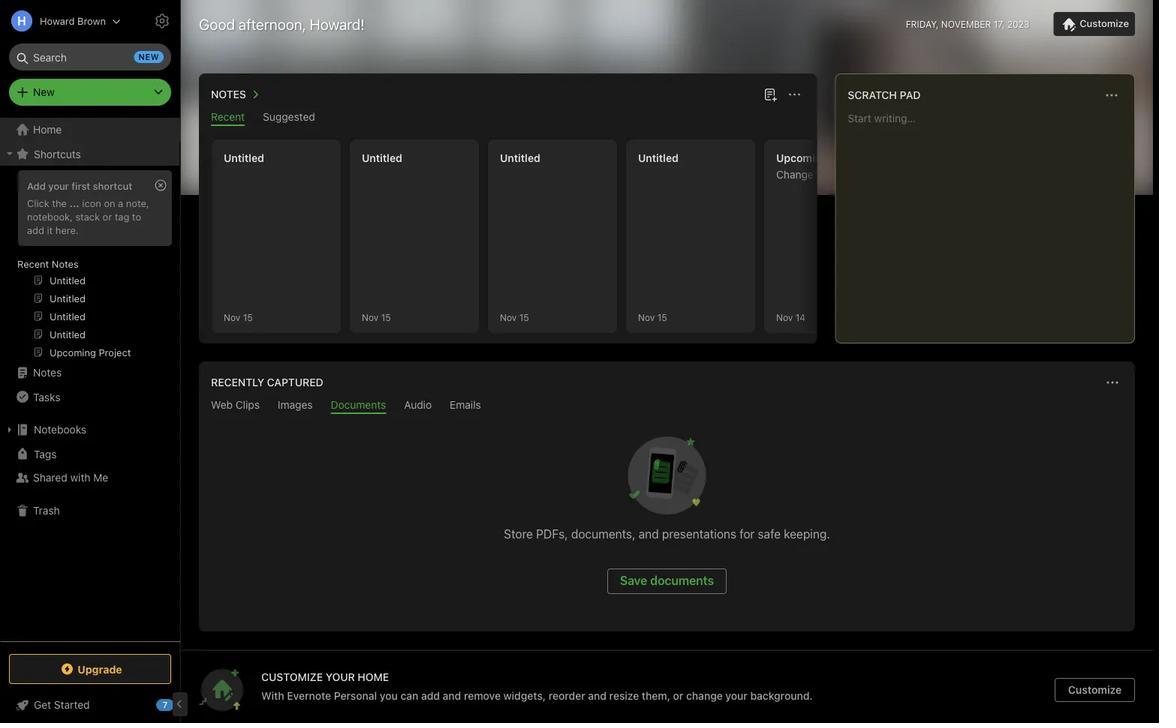 Task type: vqa. For each thing, say whether or not it's contained in the screenshot.
15
yes



Task type: locate. For each thing, give the bounding box(es) containing it.
1 horizontal spatial more actions image
[[1103, 86, 1121, 104]]

7
[[163, 701, 168, 710]]

save
[[620, 574, 647, 588]]

0 vertical spatial the
[[816, 169, 832, 181]]

your
[[48, 180, 69, 191], [725, 690, 748, 702]]

november
[[941, 19, 991, 29]]

0 vertical spatial your
[[48, 180, 69, 191]]

notes down here.
[[52, 258, 79, 269]]

0 vertical spatial tab list
[[202, 111, 814, 126]]

1 15 from the left
[[243, 312, 253, 323]]

0 horizontal spatial and
[[443, 690, 461, 702]]

tab list containing recent
[[202, 111, 814, 126]]

your right change
[[725, 690, 748, 702]]

2 horizontal spatial and
[[639, 527, 659, 542]]

15
[[243, 312, 253, 323], [381, 312, 391, 323], [519, 312, 529, 323], [657, 312, 667, 323]]

suggested
[[263, 111, 315, 123]]

notes link
[[0, 361, 179, 385]]

1 horizontal spatial add
[[421, 690, 440, 702]]

recent down notes button at the left top of the page
[[211, 111, 245, 123]]

Search text field
[[20, 44, 161, 71]]

the inside upcoming project change the format
[[816, 169, 832, 181]]

1 nov 15 from the left
[[224, 312, 253, 323]]

group
[[0, 166, 179, 367]]

project
[[830, 152, 867, 164]]

1 vertical spatial recent
[[17, 258, 49, 269]]

and left resize
[[588, 690, 607, 702]]

1 vertical spatial or
[[673, 690, 683, 702]]

home
[[33, 123, 62, 136]]

1 vertical spatial the
[[52, 197, 67, 209]]

shortcut
[[93, 180, 132, 191]]

new
[[139, 52, 159, 62]]

0 horizontal spatial the
[[52, 197, 67, 209]]

change
[[686, 690, 723, 702]]

settings image
[[153, 12, 171, 30]]

0 vertical spatial notes
[[211, 88, 246, 101]]

recent down it
[[17, 258, 49, 269]]

web clips
[[211, 399, 260, 411]]

1 tab list from the top
[[202, 111, 814, 126]]

1 horizontal spatial recent
[[211, 111, 245, 123]]

with
[[70, 472, 90, 484]]

4 nov 15 from the left
[[638, 312, 667, 323]]

evernote
[[287, 690, 331, 702]]

your inside "customize your home with evernote personal you can add and remove widgets, reorder and resize them, or change your background."
[[725, 690, 748, 702]]

add left it
[[27, 224, 44, 236]]

your up the click the ...
[[48, 180, 69, 191]]

3 untitled from the left
[[500, 152, 540, 164]]

the
[[816, 169, 832, 181], [52, 197, 67, 209]]

the left ...
[[52, 197, 67, 209]]

and right documents, on the bottom
[[639, 527, 659, 542]]

change
[[776, 169, 814, 181]]

1 vertical spatial customize button
[[1055, 679, 1135, 703]]

0 horizontal spatial your
[[48, 180, 69, 191]]

0 horizontal spatial recent
[[17, 258, 49, 269]]

or inside the icon on a note, notebook, stack or tag to add it here.
[[103, 211, 112, 222]]

icon
[[82, 197, 101, 209]]

and left remove
[[443, 690, 461, 702]]

...
[[69, 197, 79, 209]]

notes
[[211, 88, 246, 101], [52, 258, 79, 269], [33, 367, 62, 379]]

5 nov from the left
[[776, 312, 793, 323]]

upgrade
[[78, 663, 122, 676]]

documents tab
[[331, 399, 386, 414]]

icon on a note, notebook, stack or tag to add it here.
[[27, 197, 149, 236]]

notes up recent 'tab'
[[211, 88, 246, 101]]

and
[[639, 527, 659, 542], [443, 690, 461, 702], [588, 690, 607, 702]]

tab list containing web clips
[[202, 399, 1132, 414]]

widgets,
[[503, 690, 546, 702]]

recently
[[211, 376, 264, 389]]

you
[[380, 690, 398, 702]]

add
[[27, 224, 44, 236], [421, 690, 440, 702]]

howard
[[40, 15, 75, 27]]

1 horizontal spatial or
[[673, 690, 683, 702]]

0 vertical spatial or
[[103, 211, 112, 222]]

expand notebooks image
[[4, 424, 16, 436]]

images tab
[[278, 399, 313, 414]]

1 vertical spatial tab list
[[202, 399, 1132, 414]]

clips
[[236, 399, 260, 411]]

shared with me
[[33, 472, 108, 484]]

Start writing… text field
[[848, 112, 1133, 331]]

More actions field
[[784, 84, 805, 105], [1101, 85, 1122, 106], [1102, 372, 1123, 393]]

notebooks link
[[0, 418, 179, 442]]

recent for recent notes
[[17, 258, 49, 269]]

1 vertical spatial add
[[421, 690, 440, 702]]

2 tab list from the top
[[202, 399, 1132, 414]]

pdfs,
[[536, 527, 568, 542]]

untitled
[[224, 152, 264, 164], [362, 152, 402, 164], [500, 152, 540, 164], [638, 152, 678, 164]]

more actions field for recently captured
[[1102, 372, 1123, 393]]

0 vertical spatial recent
[[211, 111, 245, 123]]

tab list
[[202, 111, 814, 126], [202, 399, 1132, 414]]

0 horizontal spatial add
[[27, 224, 44, 236]]

1 vertical spatial notes
[[52, 258, 79, 269]]

documents tab panel
[[199, 414, 1135, 632]]

or right 'them,'
[[673, 690, 683, 702]]

scratch pad
[[848, 89, 921, 101]]

more actions image
[[785, 86, 803, 104], [1103, 86, 1121, 104]]

1 vertical spatial your
[[725, 690, 748, 702]]

documents
[[331, 399, 386, 411]]

click
[[27, 197, 49, 209]]

notes up "tasks"
[[33, 367, 62, 379]]

the left format on the top right of the page
[[816, 169, 832, 181]]

4 15 from the left
[[657, 312, 667, 323]]

recent inside tab list
[[211, 111, 245, 123]]

tree
[[0, 118, 180, 641]]

notes button
[[208, 86, 264, 104]]

recently captured button
[[208, 374, 323, 392]]

recent inside group
[[17, 258, 49, 269]]

1 horizontal spatial and
[[588, 690, 607, 702]]

add inside the icon on a note, notebook, stack or tag to add it here.
[[27, 224, 44, 236]]

nov
[[224, 312, 240, 323], [362, 312, 379, 323], [500, 312, 517, 323], [638, 312, 655, 323], [776, 312, 793, 323]]

nov 15
[[224, 312, 253, 323], [362, 312, 391, 323], [500, 312, 529, 323], [638, 312, 667, 323]]

them,
[[642, 690, 670, 702]]

1 horizontal spatial the
[[816, 169, 832, 181]]

or down on
[[103, 211, 112, 222]]

1 horizontal spatial your
[[725, 690, 748, 702]]

scratch pad button
[[845, 86, 921, 104]]

recent tab
[[211, 111, 245, 126]]

add right can
[[421, 690, 440, 702]]

it
[[47, 224, 53, 236]]

home
[[358, 671, 389, 683]]

add
[[27, 180, 46, 191]]

2 15 from the left
[[381, 312, 391, 323]]

customize
[[1080, 18, 1129, 29], [1068, 684, 1122, 697]]

nov 14
[[776, 312, 805, 323]]

customize
[[261, 671, 323, 683]]

notebooks
[[34, 424, 86, 436]]

0 horizontal spatial or
[[103, 211, 112, 222]]

2 nov 15 from the left
[[362, 312, 391, 323]]

customize button
[[1053, 12, 1135, 36], [1055, 679, 1135, 703]]

1 untitled from the left
[[224, 152, 264, 164]]

recent notes
[[17, 258, 79, 269]]

4 nov from the left
[[638, 312, 655, 323]]

more actions field for scratch pad
[[1101, 85, 1122, 106]]

captured
[[267, 376, 323, 389]]

0 vertical spatial add
[[27, 224, 44, 236]]

suggested tab
[[263, 111, 315, 126]]

your
[[326, 671, 355, 683]]

afternoon,
[[239, 15, 306, 33]]

pad
[[900, 89, 921, 101]]

or
[[103, 211, 112, 222], [673, 690, 683, 702]]

good afternoon, howard!
[[199, 15, 365, 33]]

audio
[[404, 399, 432, 411]]

first
[[72, 180, 90, 191]]



Task type: describe. For each thing, give the bounding box(es) containing it.
tasks button
[[0, 385, 179, 409]]

howard brown
[[40, 15, 106, 27]]

get started
[[34, 699, 90, 712]]

3 nov from the left
[[500, 312, 517, 323]]

your inside group
[[48, 180, 69, 191]]

shortcuts
[[34, 148, 81, 160]]

save documents button
[[607, 569, 727, 595]]

keeping.
[[784, 527, 830, 542]]

1 nov from the left
[[224, 312, 240, 323]]

2023
[[1007, 19, 1029, 29]]

trash
[[33, 505, 60, 517]]

tab list for notes
[[202, 111, 814, 126]]

14
[[795, 312, 805, 323]]

trash link
[[0, 499, 179, 523]]

brown
[[77, 15, 106, 27]]

recently captured
[[211, 376, 323, 389]]

notes inside button
[[211, 88, 246, 101]]

and inside documents tab panel
[[639, 527, 659, 542]]

personal
[[334, 690, 377, 702]]

web clips tab
[[211, 399, 260, 414]]

Account field
[[0, 6, 121, 36]]

reorder
[[549, 690, 585, 702]]

new search field
[[20, 44, 164, 71]]

tasks
[[33, 391, 60, 403]]

good
[[199, 15, 235, 33]]

click to collapse image
[[175, 696, 186, 714]]

1 vertical spatial customize
[[1068, 684, 1122, 697]]

me
[[93, 472, 108, 484]]

notebook,
[[27, 211, 73, 222]]

tag
[[115, 211, 129, 222]]

images
[[278, 399, 313, 411]]

tags
[[34, 448, 57, 460]]

shared
[[33, 472, 67, 484]]

note,
[[126, 197, 149, 209]]

add inside "customize your home with evernote personal you can add and remove widgets, reorder and resize them, or change your background."
[[421, 690, 440, 702]]

17,
[[994, 19, 1005, 29]]

to
[[132, 211, 141, 222]]

0 vertical spatial customize
[[1080, 18, 1129, 29]]

presentations
[[662, 527, 736, 542]]

on
[[104, 197, 115, 209]]

documents
[[650, 574, 714, 588]]

click the ...
[[27, 197, 79, 209]]

tree containing home
[[0, 118, 180, 641]]

web
[[211, 399, 233, 411]]

howard!
[[310, 15, 365, 33]]

remove
[[464, 690, 501, 702]]

new
[[33, 86, 55, 98]]

can
[[400, 690, 418, 702]]

emails
[[450, 399, 481, 411]]

recent tab panel
[[199, 126, 1159, 344]]

upcoming project change the format
[[776, 152, 867, 181]]

scratch
[[848, 89, 897, 101]]

2 nov from the left
[[362, 312, 379, 323]]

or inside "customize your home with evernote personal you can add and remove widgets, reorder and resize them, or change your background."
[[673, 690, 683, 702]]

2 vertical spatial notes
[[33, 367, 62, 379]]

4 untitled from the left
[[638, 152, 678, 164]]

home link
[[0, 118, 180, 142]]

upgrade button
[[9, 655, 171, 685]]

started
[[54, 699, 90, 712]]

tags button
[[0, 442, 179, 466]]

upcoming
[[776, 152, 828, 164]]

the inside group
[[52, 197, 67, 209]]

friday, november 17, 2023
[[906, 19, 1029, 29]]

format
[[835, 169, 867, 181]]

3 nov 15 from the left
[[500, 312, 529, 323]]

documents,
[[571, 527, 635, 542]]

store
[[504, 527, 533, 542]]

new button
[[9, 79, 171, 106]]

recent for recent
[[211, 111, 245, 123]]

save documents
[[620, 574, 714, 588]]

3 15 from the left
[[519, 312, 529, 323]]

background.
[[750, 690, 813, 702]]

customize your home with evernote personal you can add and remove widgets, reorder and resize them, or change your background.
[[261, 671, 813, 702]]

audio tab
[[404, 399, 432, 414]]

shared with me link
[[0, 466, 179, 490]]

with
[[261, 690, 284, 702]]

Help and Learning task checklist field
[[0, 694, 180, 718]]

get
[[34, 699, 51, 712]]

notes inside group
[[52, 258, 79, 269]]

more actions image
[[1103, 374, 1121, 392]]

tab list for recently captured
[[202, 399, 1132, 414]]

here.
[[55, 224, 79, 236]]

friday,
[[906, 19, 939, 29]]

stack
[[75, 211, 100, 222]]

store pdfs, documents, and presentations for safe keeping.
[[504, 527, 830, 542]]

emails tab
[[450, 399, 481, 414]]

a
[[118, 197, 123, 209]]

add your first shortcut
[[27, 180, 132, 191]]

for
[[740, 527, 755, 542]]

2 untitled from the left
[[362, 152, 402, 164]]

shortcuts button
[[0, 142, 179, 166]]

0 vertical spatial customize button
[[1053, 12, 1135, 36]]

group containing add your first shortcut
[[0, 166, 179, 367]]

0 horizontal spatial more actions image
[[785, 86, 803, 104]]



